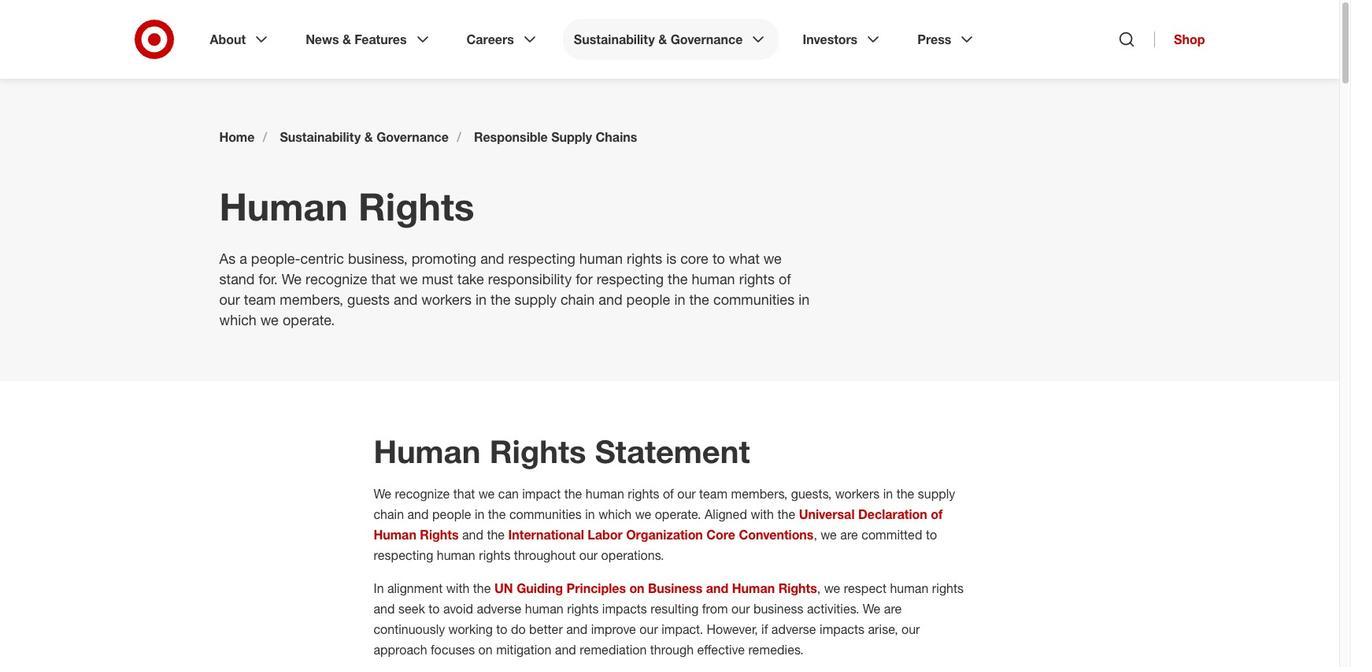 Task type: vqa. For each thing, say whether or not it's contained in the screenshot.
as
yes



Task type: describe. For each thing, give the bounding box(es) containing it.
arise,
[[869, 622, 899, 637]]

core
[[681, 250, 709, 267]]

members, inside as a people-centric business, promoting and respecting human rights is core to what we stand for. we recognize that we must take responsibility for respecting the human rights of our team members, guests and workers in the supply chain and people in the communities in which we operate.
[[280, 291, 344, 308]]

with inside 'we recognize that we can impact the human rights of our team members, guests, workers in the supply chain and people in the communities in which we operate. aligned with the'
[[751, 507, 774, 522]]

working
[[449, 622, 493, 637]]

impact.
[[662, 622, 704, 637]]

which inside 'we recognize that we can impact the human rights of our team members, guests, workers in the supply chain and people in the communities in which we operate. aligned with the'
[[599, 507, 632, 522]]

our up however,
[[732, 601, 750, 617]]

approach
[[374, 642, 427, 658]]

alignment
[[388, 581, 443, 596]]

international
[[509, 527, 584, 543]]

we right what
[[764, 250, 782, 267]]

about
[[210, 32, 246, 47]]

people-
[[251, 250, 301, 267]]

we inside , we respect human rights and seek to avoid adverse human rights impacts resulting from our business activities. we are continuously working to do better and improve our impact. however, if adverse impacts arise, our approach focuses on mitigation and remediation through effective remedies.
[[825, 581, 841, 596]]

rights inside , we are committed to respecting human rights throughout our operations.
[[479, 547, 511, 563]]

members, inside 'we recognize that we can impact the human rights of our team members, guests, workers in the supply chain and people in the communities in which we operate. aligned with the'
[[731, 486, 788, 502]]

universal declaration of human rights link
[[374, 507, 943, 543]]

remediation
[[580, 642, 647, 658]]

1 horizontal spatial on
[[630, 581, 645, 596]]

are inside , we are committed to respecting human rights throughout our operations.
[[841, 527, 859, 543]]

declaration
[[859, 507, 928, 522]]

of inside universal declaration of human rights
[[931, 507, 943, 522]]

, we respect human rights and seek to avoid adverse human rights impacts resulting from our business activities. we are continuously working to do better and improve our impact. however, if adverse impacts arise, our approach focuses on mitigation and remediation through effective remedies.
[[374, 581, 964, 658]]

focuses
[[431, 642, 475, 658]]

press link
[[907, 19, 988, 60]]

universal
[[799, 507, 855, 522]]

mitigation
[[496, 642, 552, 658]]

aligned
[[705, 507, 748, 522]]

our right arise,
[[902, 622, 921, 637]]

home link
[[219, 129, 255, 145]]

investors link
[[792, 19, 894, 60]]

recognize inside 'we recognize that we can impact the human rights of our team members, guests, workers in the supply chain and people in the communities in which we operate. aligned with the'
[[395, 486, 450, 502]]

communities inside 'we recognize that we can impact the human rights of our team members, guests, workers in the supply chain and people in the communities in which we operate. aligned with the'
[[510, 507, 582, 522]]

guests
[[348, 291, 390, 308]]

statement
[[595, 432, 750, 470]]

centric
[[301, 250, 344, 267]]

& for careers
[[343, 32, 351, 47]]

and inside 'we recognize that we can impact the human rights of our team members, guests, workers in the supply chain and people in the communities in which we operate. aligned with the'
[[408, 507, 429, 522]]

0 vertical spatial respecting
[[509, 250, 576, 267]]

0 horizontal spatial adverse
[[477, 601, 522, 617]]

operate. inside as a people-centric business, promoting and respecting human rights is core to what we stand for. we recognize that we must take responsibility for respecting the human rights of our team members, guests and workers in the supply chain and people in the communities in which we operate.
[[283, 311, 335, 328]]

careers link
[[456, 19, 551, 60]]

are inside , we respect human rights and seek to avoid adverse human rights impacts resulting from our business activities. we are continuously working to do better and improve our impact. however, if adverse impacts arise, our approach focuses on mitigation and remediation through effective remedies.
[[885, 601, 902, 617]]

take
[[458, 270, 484, 288]]

improve
[[591, 622, 636, 637]]

principles
[[567, 581, 626, 596]]

1 horizontal spatial sustainability & governance link
[[563, 19, 780, 60]]

effective
[[698, 642, 745, 658]]

chain inside 'we recognize that we can impact the human rights of our team members, guests, workers in the supply chain and people in the communities in which we operate. aligned with the'
[[374, 507, 404, 522]]

organization
[[626, 527, 703, 543]]

supply
[[552, 129, 592, 145]]

human right respect
[[891, 581, 929, 596]]

however,
[[707, 622, 758, 637]]

to right seek on the bottom of page
[[429, 601, 440, 617]]

news & features
[[306, 32, 407, 47]]

, we are committed to respecting human rights throughout our operations.
[[374, 527, 938, 563]]

resulting
[[651, 601, 699, 617]]

for
[[576, 270, 593, 288]]

remedies.
[[749, 642, 804, 658]]

throughout
[[514, 547, 576, 563]]

do
[[511, 622, 526, 637]]

careers
[[467, 32, 514, 47]]

we left can
[[479, 486, 495, 502]]

of inside 'we recognize that we can impact the human rights of our team members, guests, workers in the supply chain and people in the communities in which we operate. aligned with the'
[[663, 486, 674, 502]]

rights up promoting
[[359, 184, 475, 229]]

of inside as a people-centric business, promoting and respecting human rights is core to what we stand for. we recognize that we must take responsibility for respecting the human rights of our team members, guests and workers in the supply chain and people in the communities in which we operate.
[[779, 270, 791, 288]]

human rights
[[219, 184, 475, 229]]

investors
[[803, 32, 858, 47]]

people inside as a people-centric business, promoting and respecting human rights is core to what we stand for. we recognize that we must take responsibility for respecting the human rights of our team members, guests and workers in the supply chain and people in the communities in which we operate.
[[627, 291, 671, 308]]

human up for
[[580, 250, 623, 267]]

business
[[754, 601, 804, 617]]

we left must at the top of page
[[400, 270, 418, 288]]

and the international labor organization core conventions
[[459, 527, 814, 543]]

un guiding principles on business and human rights link
[[495, 581, 818, 596]]

news & features link
[[295, 19, 443, 60]]

from
[[703, 601, 728, 617]]

through
[[651, 642, 694, 658]]

features
[[355, 32, 407, 47]]

human up better
[[525, 601, 564, 617]]

workers inside 'we recognize that we can impact the human rights of our team members, guests, workers in the supply chain and people in the communities in which we operate. aligned with the'
[[836, 486, 880, 502]]

communities inside as a people-centric business, promoting and respecting human rights is core to what we stand for. we recognize that we must take responsibility for respecting the human rights of our team members, guests and workers in the supply chain and people in the communities in which we operate.
[[714, 291, 795, 308]]

1 horizontal spatial impacts
[[820, 622, 865, 637]]

is
[[667, 250, 677, 267]]

a
[[240, 250, 247, 267]]

shop link
[[1155, 32, 1206, 47]]

rights inside 'we recognize that we can impact the human rights of our team members, guests, workers in the supply chain and people in the communities in which we operate. aligned with the'
[[628, 486, 660, 502]]

responsible supply chains link
[[474, 129, 638, 145]]

as a people-centric business, promoting and respecting human rights is core to what we stand for. we recognize that we must take responsibility for respecting the human rights of our team members, guests and workers in the supply chain and people in the communities in which we operate.
[[219, 250, 810, 328]]

to left do
[[497, 622, 508, 637]]

responsibility
[[488, 270, 572, 288]]

human rights statement
[[374, 432, 750, 470]]

sustainability & governance for sustainability & governance link to the right
[[574, 32, 743, 47]]

about link
[[199, 19, 282, 60]]

what
[[729, 250, 760, 267]]

2 horizontal spatial &
[[659, 32, 667, 47]]

business
[[648, 581, 703, 596]]

in
[[374, 581, 384, 596]]

guests,
[[792, 486, 832, 502]]

chains
[[596, 129, 638, 145]]

press
[[918, 32, 952, 47]]

conventions
[[739, 527, 814, 543]]

universal declaration of human rights
[[374, 507, 943, 543]]

rights up business
[[779, 581, 818, 596]]

sustainability for sustainability & governance link to the right
[[574, 32, 655, 47]]

respect
[[844, 581, 887, 596]]

activities.
[[807, 601, 860, 617]]

core
[[707, 527, 736, 543]]

must
[[422, 270, 454, 288]]

chain inside as a people-centric business, promoting and respecting human rights is core to what we stand for. we recognize that we must take responsibility for respecting the human rights of our team members, guests and workers in the supply chain and people in the communities in which we operate.
[[561, 291, 595, 308]]

responsible
[[474, 129, 548, 145]]



Task type: locate. For each thing, give the bounding box(es) containing it.
adverse
[[477, 601, 522, 617], [772, 622, 817, 637]]

adverse down un
[[477, 601, 522, 617]]

supply down the responsibility
[[515, 291, 557, 308]]

0 vertical spatial recognize
[[306, 270, 368, 288]]

0 vertical spatial supply
[[515, 291, 557, 308]]

human inside , we are committed to respecting human rights throughout our operations.
[[437, 547, 476, 563]]

supply
[[515, 291, 557, 308], [918, 486, 956, 502]]

team up aligned
[[700, 486, 728, 502]]

communities
[[714, 291, 795, 308], [510, 507, 582, 522]]

that down "business,"
[[371, 270, 396, 288]]

if
[[762, 622, 768, 637]]

&
[[343, 32, 351, 47], [659, 32, 667, 47], [365, 129, 373, 145]]

1 vertical spatial supply
[[918, 486, 956, 502]]

1 vertical spatial team
[[700, 486, 728, 502]]

1 horizontal spatial adverse
[[772, 622, 817, 637]]

1 vertical spatial on
[[479, 642, 493, 658]]

avoid
[[443, 601, 474, 617]]

that inside 'we recognize that we can impact the human rights of our team members, guests, workers in the supply chain and people in the communities in which we operate. aligned with the'
[[454, 486, 475, 502]]

workers down must at the top of page
[[422, 291, 472, 308]]

recognize
[[306, 270, 368, 288], [395, 486, 450, 502]]

are down "universal"
[[841, 527, 859, 543]]

1 horizontal spatial of
[[779, 270, 791, 288]]

operate. down centric on the top left of page
[[283, 311, 335, 328]]

1 vertical spatial workers
[[836, 486, 880, 502]]

0 horizontal spatial that
[[371, 270, 396, 288]]

2 horizontal spatial respecting
[[597, 270, 664, 288]]

recognize inside as a people-centric business, promoting and respecting human rights is core to what we stand for. we recognize that we must take responsibility for respecting the human rights of our team members, guests and workers in the supply chain and people in the communities in which we operate.
[[306, 270, 368, 288]]

rights inside universal declaration of human rights
[[420, 527, 459, 543]]

0 vertical spatial that
[[371, 270, 396, 288]]

1 horizontal spatial which
[[599, 507, 632, 522]]

team inside as a people-centric business, promoting and respecting human rights is core to what we stand for. we recognize that we must take responsibility for respecting the human rights of our team members, guests and workers in the supply chain and people in the communities in which we operate.
[[244, 291, 276, 308]]

1 horizontal spatial we
[[374, 486, 392, 502]]

0 horizontal spatial people
[[432, 507, 471, 522]]

human inside universal declaration of human rights
[[374, 527, 417, 543]]

news
[[306, 32, 339, 47]]

1 vertical spatial recognize
[[395, 486, 450, 502]]

0 vertical spatial impacts
[[603, 601, 647, 617]]

0 vertical spatial on
[[630, 581, 645, 596]]

to right committed
[[926, 527, 938, 543]]

0 horizontal spatial supply
[[515, 291, 557, 308]]

with
[[751, 507, 774, 522], [446, 581, 470, 596]]

0 horizontal spatial on
[[479, 642, 493, 658]]

1 horizontal spatial sustainability
[[574, 32, 655, 47]]

are up arise,
[[885, 601, 902, 617]]

2 vertical spatial of
[[931, 507, 943, 522]]

, up activities.
[[818, 581, 821, 596]]

our down stand
[[219, 291, 240, 308]]

governance
[[671, 32, 743, 47], [377, 129, 449, 145]]

we inside , we are committed to respecting human rights throughout our operations.
[[821, 527, 837, 543]]

1 horizontal spatial people
[[627, 291, 671, 308]]

, for respect
[[818, 581, 821, 596]]

impacts down activities.
[[820, 622, 865, 637]]

our inside 'we recognize that we can impact the human rights of our team members, guests, workers in the supply chain and people in the communities in which we operate. aligned with the'
[[678, 486, 696, 502]]

1 vertical spatial we
[[374, 486, 392, 502]]

members, up aligned
[[731, 486, 788, 502]]

we inside 'we recognize that we can impact the human rights of our team members, guests, workers in the supply chain and people in the communities in which we operate. aligned with the'
[[374, 486, 392, 502]]

human down core
[[692, 270, 736, 288]]

human up labor
[[586, 486, 625, 502]]

better
[[529, 622, 563, 637]]

0 vertical spatial ,
[[814, 527, 818, 543]]

to
[[713, 250, 725, 267], [926, 527, 938, 543], [429, 601, 440, 617], [497, 622, 508, 637]]

un
[[495, 581, 513, 596]]

0 vertical spatial with
[[751, 507, 774, 522]]

0 vertical spatial sustainability & governance link
[[563, 19, 780, 60]]

people inside 'we recognize that we can impact the human rights of our team members, guests, workers in the supply chain and people in the communities in which we operate. aligned with the'
[[432, 507, 471, 522]]

0 horizontal spatial team
[[244, 291, 276, 308]]

in alignment with the un guiding principles on business and human rights
[[374, 581, 818, 596]]

on down the operations.
[[630, 581, 645, 596]]

sustainability & governance link
[[563, 19, 780, 60], [280, 129, 449, 145]]

operate. up the organization
[[655, 507, 702, 522]]

0 vertical spatial adverse
[[477, 601, 522, 617]]

1 vertical spatial people
[[432, 507, 471, 522]]

operate.
[[283, 311, 335, 328], [655, 507, 702, 522]]

2 horizontal spatial we
[[863, 601, 881, 617]]

respecting right for
[[597, 270, 664, 288]]

human up alignment
[[437, 547, 476, 563]]

1 vertical spatial that
[[454, 486, 475, 502]]

rights
[[359, 184, 475, 229], [490, 432, 587, 470], [420, 527, 459, 543], [779, 581, 818, 596]]

international labor organization core conventions link
[[509, 527, 814, 543]]

governance for bottommost sustainability & governance link
[[377, 129, 449, 145]]

impact
[[523, 486, 561, 502]]

labor
[[588, 527, 623, 543]]

1 vertical spatial ,
[[818, 581, 821, 596]]

0 horizontal spatial workers
[[422, 291, 472, 308]]

we
[[764, 250, 782, 267], [400, 270, 418, 288], [261, 311, 279, 328], [479, 486, 495, 502], [635, 507, 652, 522], [821, 527, 837, 543], [825, 581, 841, 596]]

our up universal declaration of human rights link in the bottom of the page
[[678, 486, 696, 502]]

0 horizontal spatial which
[[219, 311, 257, 328]]

1 horizontal spatial members,
[[731, 486, 788, 502]]

1 vertical spatial sustainability & governance link
[[280, 129, 449, 145]]

1 horizontal spatial respecting
[[509, 250, 576, 267]]

that inside as a people-centric business, promoting and respecting human rights is core to what we stand for. we recognize that we must take responsibility for respecting the human rights of our team members, guests and workers in the supply chain and people in the communities in which we operate.
[[371, 270, 396, 288]]

0 horizontal spatial respecting
[[374, 547, 434, 563]]

0 horizontal spatial operate.
[[283, 311, 335, 328]]

, down "universal"
[[814, 527, 818, 543]]

respecting up the responsibility
[[509, 250, 576, 267]]

1 vertical spatial chain
[[374, 507, 404, 522]]

, inside , we are committed to respecting human rights throughout our operations.
[[814, 527, 818, 543]]

workers inside as a people-centric business, promoting and respecting human rights is core to what we stand for. we recognize that we must take responsibility for respecting the human rights of our team members, guests and workers in the supply chain and people in the communities in which we operate.
[[422, 291, 472, 308]]

continuously
[[374, 622, 445, 637]]

team down for.
[[244, 291, 276, 308]]

can
[[499, 486, 519, 502]]

0 vertical spatial sustainability & governance
[[574, 32, 743, 47]]

1 horizontal spatial operate.
[[655, 507, 702, 522]]

0 horizontal spatial governance
[[377, 129, 449, 145]]

team inside 'we recognize that we can impact the human rights of our team members, guests, workers in the supply chain and people in the communities in which we operate. aligned with the'
[[700, 486, 728, 502]]

business,
[[348, 250, 408, 267]]

0 vertical spatial communities
[[714, 291, 795, 308]]

0 vertical spatial people
[[627, 291, 671, 308]]

which inside as a people-centric business, promoting and respecting human rights is core to what we stand for. we recognize that we must take responsibility for respecting the human rights of our team members, guests and workers in the supply chain and people in the communities in which we operate.
[[219, 311, 257, 328]]

governance inside sustainability & governance link
[[671, 32, 743, 47]]

we down "universal"
[[821, 527, 837, 543]]

with up 'conventions'
[[751, 507, 774, 522]]

0 vertical spatial members,
[[280, 291, 344, 308]]

seek
[[399, 601, 425, 617]]

respecting inside , we are committed to respecting human rights throughout our operations.
[[374, 547, 434, 563]]

members,
[[280, 291, 344, 308], [731, 486, 788, 502]]

0 vertical spatial sustainability
[[574, 32, 655, 47]]

1 horizontal spatial team
[[700, 486, 728, 502]]

our
[[219, 291, 240, 308], [678, 486, 696, 502], [580, 547, 598, 563], [732, 601, 750, 617], [640, 622, 658, 637], [902, 622, 921, 637]]

chain
[[561, 291, 595, 308], [374, 507, 404, 522]]

0 horizontal spatial we
[[282, 270, 302, 288]]

1 horizontal spatial chain
[[561, 291, 595, 308]]

our up the through
[[640, 622, 658, 637]]

operate. inside 'we recognize that we can impact the human rights of our team members, guests, workers in the supply chain and people in the communities in which we operate. aligned with the'
[[655, 507, 702, 522]]

respecting up alignment
[[374, 547, 434, 563]]

our inside as a people-centric business, promoting and respecting human rights is core to what we stand for. we recognize that we must take responsibility for respecting the human rights of our team members, guests and workers in the supply chain and people in the communities in which we operate.
[[219, 291, 240, 308]]

respecting
[[509, 250, 576, 267], [597, 270, 664, 288], [374, 547, 434, 563]]

& for responsible supply chains
[[365, 129, 373, 145]]

chain down for
[[561, 291, 595, 308]]

, inside , we respect human rights and seek to avoid adverse human rights impacts resulting from our business activities. we are continuously working to do better and improve our impact. however, if adverse impacts arise, our approach focuses on mitigation and remediation through effective remedies.
[[818, 581, 821, 596]]

impacts
[[603, 601, 647, 617], [820, 622, 865, 637]]

1 horizontal spatial that
[[454, 486, 475, 502]]

supply up declaration
[[918, 486, 956, 502]]

rights up alignment
[[420, 527, 459, 543]]

communities up international
[[510, 507, 582, 522]]

responsible supply chains
[[474, 129, 638, 145]]

1 horizontal spatial governance
[[671, 32, 743, 47]]

stand
[[219, 270, 255, 288]]

0 vertical spatial governance
[[671, 32, 743, 47]]

2 vertical spatial we
[[863, 601, 881, 617]]

we up activities.
[[825, 581, 841, 596]]

0 vertical spatial of
[[779, 270, 791, 288]]

workers up "universal"
[[836, 486, 880, 502]]

we inside as a people-centric business, promoting and respecting human rights is core to what we stand for. we recognize that we must take responsibility for respecting the human rights of our team members, guests and workers in the supply chain and people in the communities in which we operate.
[[282, 270, 302, 288]]

0 horizontal spatial sustainability
[[280, 129, 361, 145]]

adverse down business
[[772, 622, 817, 637]]

1 horizontal spatial with
[[751, 507, 774, 522]]

people
[[627, 291, 671, 308], [432, 507, 471, 522]]

, for are
[[814, 527, 818, 543]]

that left can
[[454, 486, 475, 502]]

2 horizontal spatial of
[[931, 507, 943, 522]]

,
[[814, 527, 818, 543], [818, 581, 821, 596]]

shop
[[1175, 32, 1206, 47]]

our inside , we are committed to respecting human rights throughout our operations.
[[580, 547, 598, 563]]

1 vertical spatial are
[[885, 601, 902, 617]]

committed
[[862, 527, 923, 543]]

0 vertical spatial which
[[219, 311, 257, 328]]

which down stand
[[219, 311, 257, 328]]

1 vertical spatial which
[[599, 507, 632, 522]]

1 vertical spatial adverse
[[772, 622, 817, 637]]

0 horizontal spatial sustainability & governance
[[280, 129, 449, 145]]

0 horizontal spatial chain
[[374, 507, 404, 522]]

we inside , we respect human rights and seek to avoid adverse human rights impacts resulting from our business activities. we are continuously working to do better and improve our impact. however, if adverse impacts arise, our approach focuses on mitigation and remediation through effective remedies.
[[863, 601, 881, 617]]

we down for.
[[261, 311, 279, 328]]

which
[[219, 311, 257, 328], [599, 507, 632, 522]]

1 vertical spatial of
[[663, 486, 674, 502]]

the
[[668, 270, 688, 288], [491, 291, 511, 308], [690, 291, 710, 308], [565, 486, 583, 502], [897, 486, 915, 502], [488, 507, 506, 522], [778, 507, 796, 522], [487, 527, 505, 543], [473, 581, 491, 596]]

we recognize that we can impact the human rights of our team members, guests, workers in the supply chain and people in the communities in which we operate. aligned with the
[[374, 486, 956, 522]]

supply inside as a people-centric business, promoting and respecting human rights is core to what we stand for. we recognize that we must take responsibility for respecting the human rights of our team members, guests and workers in the supply chain and people in the communities in which we operate.
[[515, 291, 557, 308]]

1 horizontal spatial workers
[[836, 486, 880, 502]]

promoting
[[412, 250, 477, 267]]

operations.
[[602, 547, 664, 563]]

that
[[371, 270, 396, 288], [454, 486, 475, 502]]

which up labor
[[599, 507, 632, 522]]

chain up in
[[374, 507, 404, 522]]

1 vertical spatial operate.
[[655, 507, 702, 522]]

1 vertical spatial impacts
[[820, 622, 865, 637]]

1 vertical spatial members,
[[731, 486, 788, 502]]

on inside , we respect human rights and seek to avoid adverse human rights impacts resulting from our business activities. we are continuously working to do better and improve our impact. however, if adverse impacts arise, our approach focuses on mitigation and remediation through effective remedies.
[[479, 642, 493, 658]]

1 horizontal spatial sustainability & governance
[[574, 32, 743, 47]]

supply inside 'we recognize that we can impact the human rights of our team members, guests, workers in the supply chain and people in the communities in which we operate. aligned with the'
[[918, 486, 956, 502]]

governance for sustainability & governance link to the right
[[671, 32, 743, 47]]

0 horizontal spatial sustainability & governance link
[[280, 129, 449, 145]]

for.
[[259, 270, 278, 288]]

sustainability & governance for bottommost sustainability & governance link
[[280, 129, 449, 145]]

our down labor
[[580, 547, 598, 563]]

0 horizontal spatial &
[[343, 32, 351, 47]]

0 horizontal spatial of
[[663, 486, 674, 502]]

0 horizontal spatial are
[[841, 527, 859, 543]]

home
[[219, 129, 255, 145]]

with up avoid
[[446, 581, 470, 596]]

0 vertical spatial we
[[282, 270, 302, 288]]

0 vertical spatial operate.
[[283, 311, 335, 328]]

in
[[476, 291, 487, 308], [675, 291, 686, 308], [799, 291, 810, 308], [884, 486, 894, 502], [475, 507, 485, 522], [586, 507, 595, 522]]

rights
[[627, 250, 663, 267], [739, 270, 775, 288], [628, 486, 660, 502], [479, 547, 511, 563], [933, 581, 964, 596], [567, 601, 599, 617]]

are
[[841, 527, 859, 543], [885, 601, 902, 617]]

on down working
[[479, 642, 493, 658]]

human inside 'we recognize that we can impact the human rights of our team members, guests, workers in the supply chain and people in the communities in which we operate. aligned with the'
[[586, 486, 625, 502]]

we up and the international labor organization core conventions
[[635, 507, 652, 522]]

0 horizontal spatial recognize
[[306, 270, 368, 288]]

sustainability for bottommost sustainability & governance link
[[280, 129, 361, 145]]

as
[[219, 250, 236, 267]]

0 horizontal spatial members,
[[280, 291, 344, 308]]

guiding
[[517, 581, 563, 596]]

0 vertical spatial chain
[[561, 291, 595, 308]]

impacts up the improve
[[603, 601, 647, 617]]

members, down centric on the top left of page
[[280, 291, 344, 308]]

1 vertical spatial sustainability
[[280, 129, 361, 145]]

to right core
[[713, 250, 725, 267]]

0 vertical spatial team
[[244, 291, 276, 308]]

0 horizontal spatial communities
[[510, 507, 582, 522]]

to inside as a people-centric business, promoting and respecting human rights is core to what we stand for. we recognize that we must take responsibility for respecting the human rights of our team members, guests and workers in the supply chain and people in the communities in which we operate.
[[713, 250, 725, 267]]

0 horizontal spatial with
[[446, 581, 470, 596]]

1 horizontal spatial supply
[[918, 486, 956, 502]]

to inside , we are committed to respecting human rights throughout our operations.
[[926, 527, 938, 543]]

1 vertical spatial sustainability & governance
[[280, 129, 449, 145]]

0 horizontal spatial impacts
[[603, 601, 647, 617]]

1 vertical spatial governance
[[377, 129, 449, 145]]

1 horizontal spatial &
[[365, 129, 373, 145]]

0 vertical spatial are
[[841, 527, 859, 543]]

rights up impact
[[490, 432, 587, 470]]

communities down what
[[714, 291, 795, 308]]

1 horizontal spatial communities
[[714, 291, 795, 308]]

of
[[779, 270, 791, 288], [663, 486, 674, 502], [931, 507, 943, 522]]

0 vertical spatial workers
[[422, 291, 472, 308]]

1 vertical spatial respecting
[[597, 270, 664, 288]]

1 horizontal spatial are
[[885, 601, 902, 617]]

1 vertical spatial with
[[446, 581, 470, 596]]



